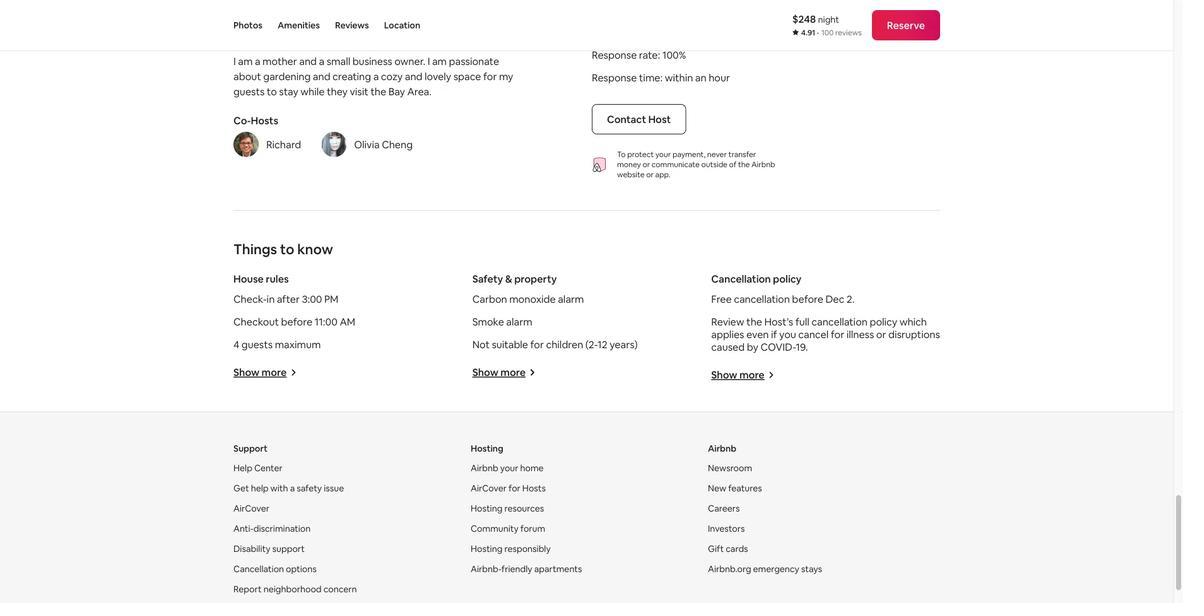 Task type: describe. For each thing, give the bounding box(es) containing it.
report neighborhood concern link
[[234, 584, 357, 595]]

anti-
[[234, 523, 254, 535]]

small
[[327, 55, 350, 68]]

features
[[729, 483, 762, 494]]

options
[[286, 564, 317, 575]]

house
[[234, 272, 264, 285]]

olivia
[[354, 138, 380, 151]]

free cancellation before dec 2.
[[712, 293, 855, 306]]

cards
[[726, 544, 748, 555]]

smoke alarm
[[473, 315, 533, 328]]

aircover for aircover link on the left
[[234, 503, 270, 515]]

0 vertical spatial or
[[643, 160, 650, 170]]

review
[[712, 315, 745, 328]]

a left small at the left top
[[319, 55, 325, 68]]

the inside i am a mother and a small business owner. i am passionate about gardening and creating a cozy and lovely space for my guests to stay while they visit the bay area.
[[371, 85, 386, 98]]

if
[[771, 328, 777, 341]]

covid-
[[761, 341, 796, 354]]

never
[[708, 150, 727, 159]]

aircover link
[[234, 503, 270, 515]]

1 vertical spatial guests
[[242, 338, 273, 351]]

cancellation policy
[[712, 272, 802, 285]]

community
[[471, 523, 519, 535]]

website
[[617, 170, 645, 180]]

response time : within an hour
[[592, 71, 730, 84]]

verified
[[379, 26, 414, 39]]

12
[[598, 338, 608, 351]]

get help with a safety issue
[[234, 483, 344, 494]]

richard
[[266, 138, 301, 151]]

anti-discrimination
[[234, 523, 311, 535]]

cancellation options
[[234, 564, 317, 575]]

checkout
[[234, 315, 279, 328]]

passionate
[[449, 55, 499, 68]]

transfer
[[729, 150, 756, 159]]

: for response rate
[[658, 48, 660, 61]]

and up while
[[313, 70, 331, 83]]

guests inside i am a mother and a small business owner. i am passionate about gardening and creating a cozy and lovely space for my guests to stay while they visit the bay area.
[[234, 85, 265, 98]]

illness
[[847, 328, 875, 341]]

checkout before 11:00 am
[[234, 315, 355, 328]]

reviews
[[836, 28, 862, 38]]

years)
[[610, 338, 638, 351]]

reserve
[[887, 19, 925, 32]]

3:00
[[302, 293, 322, 306]]

not suitable for children (2-12 years)
[[473, 338, 638, 351]]

mother
[[263, 55, 297, 68]]

airbnb-friendly apartments link
[[471, 564, 582, 575]]

1 horizontal spatial hosts
[[523, 483, 546, 494]]

11:00
[[315, 315, 338, 328]]

night
[[819, 14, 840, 25]]

review the host's full cancellation policy which applies even if you cancel for illness or disruptions caused by covid-19.
[[712, 315, 940, 354]]

safety
[[297, 483, 322, 494]]

after
[[277, 293, 300, 306]]

they
[[327, 85, 348, 98]]

newsroom link
[[708, 463, 753, 474]]

more for suitable
[[501, 366, 526, 379]]

rate
[[639, 48, 658, 61]]

forum
[[521, 523, 546, 535]]

concern
[[324, 584, 357, 595]]

show more button for guests
[[234, 366, 297, 379]]

safety
[[473, 272, 503, 285]]

help center
[[234, 463, 283, 474]]

2 i from the left
[[428, 55, 430, 68]]

or for review
[[877, 328, 887, 341]]

amenities button
[[278, 0, 320, 51]]

learn more about the host, richard. image
[[234, 132, 259, 157]]

0 horizontal spatial alarm
[[507, 315, 533, 328]]

4 guests maximum
[[234, 338, 321, 351]]

1 horizontal spatial to
[[280, 240, 294, 258]]

app.
[[656, 170, 671, 180]]

creating
[[333, 70, 371, 83]]

for inside review the host's full cancellation policy which applies even if you cancel for illness or disruptions caused by covid-19.
[[831, 328, 845, 341]]

discrimination
[[254, 523, 311, 535]]

hosting resources link
[[471, 503, 544, 515]]

disability
[[234, 544, 270, 555]]

report
[[234, 584, 262, 595]]

report neighborhood concern
[[234, 584, 357, 595]]

4.91
[[802, 28, 816, 38]]

communicate
[[652, 160, 700, 170]]

to
[[617, 150, 626, 159]]

airbnb your home
[[471, 463, 544, 474]]

apartments
[[534, 564, 582, 575]]

for right the suitable
[[531, 338, 544, 351]]

: for response time
[[661, 71, 663, 84]]

contact host link
[[592, 104, 686, 134]]

help
[[234, 463, 252, 474]]

resources
[[505, 503, 544, 515]]

show for guests
[[234, 366, 260, 379]]

cancellation inside review the host's full cancellation policy which applies even if you cancel for illness or disruptions caused by covid-19.
[[812, 315, 868, 328]]

location button
[[384, 0, 421, 51]]

4
[[234, 338, 239, 351]]

response for response time
[[592, 71, 637, 84]]

community forum
[[471, 523, 546, 535]]

2 horizontal spatial show
[[712, 369, 738, 382]]

co-
[[234, 114, 251, 127]]

host
[[649, 113, 671, 126]]

anti-discrimination link
[[234, 523, 311, 535]]

issue
[[324, 483, 344, 494]]

and up gardening
[[299, 55, 317, 68]]

2 horizontal spatial show more
[[712, 369, 765, 382]]

my
[[499, 70, 514, 83]]

$248 night
[[793, 12, 840, 25]]

new
[[708, 483, 727, 494]]

hosting for hosting responsibly
[[471, 544, 503, 555]]

disability support
[[234, 544, 305, 555]]

19.
[[796, 341, 808, 354]]



Task type: locate. For each thing, give the bounding box(es) containing it.
cancellation options link
[[234, 564, 317, 575]]

i
[[234, 55, 236, 68], [428, 55, 430, 68]]

or right the illness
[[877, 328, 887, 341]]

learn more about the host, richard. image
[[234, 132, 259, 157]]

hosting for hosting
[[471, 443, 504, 454]]

protect
[[628, 150, 654, 159]]

suitable
[[492, 338, 528, 351]]

alarm
[[558, 293, 584, 306], [507, 315, 533, 328]]

visit
[[350, 85, 369, 98]]

2 horizontal spatial airbnb
[[752, 160, 776, 170]]

hosts down home
[[523, 483, 546, 494]]

airbnb.org emergency stays
[[708, 564, 823, 575]]

safety & property
[[473, 272, 557, 285]]

0 horizontal spatial show
[[234, 366, 260, 379]]

your inside to protect your payment, never transfer money or communicate outside of the airbnb website or app.
[[656, 150, 671, 159]]

stays
[[802, 564, 823, 575]]

cancellation up free
[[712, 272, 771, 285]]

to left 'know'
[[280, 240, 294, 258]]

in
[[267, 293, 275, 306]]

dec
[[826, 293, 845, 306]]

more down 4 guests maximum
[[262, 366, 287, 379]]

1 vertical spatial policy
[[870, 315, 898, 328]]

0 vertical spatial your
[[656, 150, 671, 159]]

reviews up small at the left top
[[335, 20, 369, 31]]

guests
[[234, 85, 265, 98], [242, 338, 273, 351]]

to
[[267, 85, 277, 98], [280, 240, 294, 258]]

for
[[484, 70, 497, 83], [831, 328, 845, 341], [531, 338, 544, 351], [509, 483, 521, 494]]

:
[[658, 48, 660, 61], [661, 71, 663, 84]]

airbnb.org
[[708, 564, 752, 575]]

airbnb up aircover for hosts
[[471, 463, 499, 474]]

airbnb down transfer at top right
[[752, 160, 776, 170]]

1 vertical spatial :
[[661, 71, 663, 84]]

show more down 4 guests maximum
[[234, 366, 287, 379]]

aircover
[[471, 483, 507, 494], [234, 503, 270, 515]]

0 vertical spatial the
[[371, 85, 386, 98]]

pm
[[324, 293, 339, 306]]

2 vertical spatial the
[[747, 315, 763, 328]]

(2-
[[586, 338, 598, 351]]

2 vertical spatial hosting
[[471, 544, 503, 555]]

show more down caused
[[712, 369, 765, 382]]

0 horizontal spatial hosts
[[251, 114, 278, 127]]

0 vertical spatial cancellation
[[734, 293, 790, 306]]

gift cards
[[708, 544, 748, 555]]

show more button down 4 guests maximum
[[234, 366, 297, 379]]

an
[[696, 71, 707, 84]]

for left my
[[484, 70, 497, 83]]

contact host
[[607, 113, 671, 126]]

am
[[238, 55, 253, 68], [432, 55, 447, 68]]

smoke
[[473, 315, 504, 328]]

investors
[[708, 523, 745, 535]]

get
[[234, 483, 249, 494]]

1 horizontal spatial cancellation
[[812, 315, 868, 328]]

1 vertical spatial or
[[647, 170, 654, 180]]

0 horizontal spatial am
[[238, 55, 253, 68]]

hosts
[[251, 114, 278, 127], [523, 483, 546, 494]]

0 vertical spatial guests
[[234, 85, 265, 98]]

0 horizontal spatial aircover
[[234, 503, 270, 515]]

friendly
[[502, 564, 533, 575]]

i up about
[[234, 55, 236, 68]]

0 vertical spatial hosts
[[251, 114, 278, 127]]

am up lovely
[[432, 55, 447, 68]]

1 vertical spatial the
[[738, 160, 750, 170]]

0 vertical spatial aircover
[[471, 483, 507, 494]]

1 horizontal spatial before
[[792, 293, 824, 306]]

know
[[297, 240, 333, 258]]

cancellation for cancellation policy
[[712, 272, 771, 285]]

careers
[[708, 503, 740, 515]]

1 am from the left
[[238, 55, 253, 68]]

1 vertical spatial your
[[500, 463, 519, 474]]

response for response rate
[[592, 48, 637, 61]]

of
[[730, 160, 737, 170]]

photos
[[234, 20, 263, 31]]

caused
[[712, 341, 745, 354]]

payment,
[[673, 150, 706, 159]]

hosting up community
[[471, 503, 503, 515]]

1 horizontal spatial policy
[[870, 315, 898, 328]]

am up about
[[238, 55, 253, 68]]

or for to
[[647, 170, 654, 180]]

show more down the suitable
[[473, 366, 526, 379]]

1 vertical spatial before
[[281, 315, 313, 328]]

co-hosts
[[234, 114, 278, 127]]

monoxide
[[510, 293, 556, 306]]

owner.
[[395, 55, 426, 68]]

hosting up airbnb-
[[471, 544, 503, 555]]

4.91 · 100 reviews
[[802, 28, 862, 38]]

time
[[639, 71, 661, 84]]

careers link
[[708, 503, 740, 515]]

1 horizontal spatial aircover
[[471, 483, 507, 494]]

aircover for aircover for hosts
[[471, 483, 507, 494]]

1 horizontal spatial cancellation
[[712, 272, 771, 285]]

airbnb
[[752, 160, 776, 170], [708, 443, 737, 454], [471, 463, 499, 474]]

2 am from the left
[[432, 55, 447, 68]]

1 horizontal spatial am
[[432, 55, 447, 68]]

show for suitable
[[473, 366, 499, 379]]

neighborhood
[[264, 584, 322, 595]]

bay
[[389, 85, 405, 98]]

1 horizontal spatial show
[[473, 366, 499, 379]]

0 horizontal spatial airbnb
[[471, 463, 499, 474]]

0 vertical spatial airbnb
[[752, 160, 776, 170]]

response left "rate"
[[592, 48, 637, 61]]

0 vertical spatial cancellation
[[712, 272, 771, 285]]

0 horizontal spatial i
[[234, 55, 236, 68]]

1 response from the top
[[592, 48, 637, 61]]

response down response rate : 100%
[[592, 71, 637, 84]]

aircover up "anti-"
[[234, 503, 270, 515]]

learn more about the host, olivia cheng. image
[[322, 132, 347, 157]]

outside
[[702, 160, 728, 170]]

you
[[780, 328, 797, 341]]

reviews
[[335, 20, 369, 31], [270, 26, 308, 39]]

0 vertical spatial before
[[792, 293, 824, 306]]

before up full
[[792, 293, 824, 306]]

for up hosting resources link
[[509, 483, 521, 494]]

to inside i am a mother and a small business owner. i am passionate about gardening and creating a cozy and lovely space for my guests to stay while they visit the bay area.
[[267, 85, 277, 98]]

1 horizontal spatial i
[[428, 55, 430, 68]]

2.
[[847, 293, 855, 306]]

airbnb for airbnb
[[708, 443, 737, 454]]

show more button
[[234, 366, 297, 379], [473, 366, 536, 379], [712, 369, 775, 382]]

the inside review the host's full cancellation policy which applies even if you cancel for illness or disruptions caused by covid-19.
[[747, 315, 763, 328]]

cancellation for cancellation options
[[234, 564, 284, 575]]

policy left which
[[870, 315, 898, 328]]

1 hosting from the top
[[471, 443, 504, 454]]

gardening
[[263, 70, 311, 83]]

cancellation
[[712, 272, 771, 285], [234, 564, 284, 575]]

responsibly
[[505, 544, 551, 555]]

2 vertical spatial airbnb
[[471, 463, 499, 474]]

245 reviews
[[251, 26, 308, 39]]

to left stay
[[267, 85, 277, 98]]

olivia cheng
[[354, 138, 413, 151]]

home
[[520, 463, 544, 474]]

hosting responsibly
[[471, 544, 551, 555]]

show more for suitable
[[473, 366, 526, 379]]

1 vertical spatial alarm
[[507, 315, 533, 328]]

location
[[384, 20, 421, 31]]

identity verified
[[341, 26, 414, 39]]

the left 'bay'
[[371, 85, 386, 98]]

or down protect
[[643, 160, 650, 170]]

1 vertical spatial cancellation
[[234, 564, 284, 575]]

for left the illness
[[831, 328, 845, 341]]

2 hosting from the top
[[471, 503, 503, 515]]

2 horizontal spatial more
[[740, 369, 765, 382]]

·
[[817, 28, 819, 38]]

2 horizontal spatial show more button
[[712, 369, 775, 382]]

i am a mother and a small business owner. i am passionate about gardening and creating a cozy and lovely space for my guests to stay while they visit the bay area.
[[234, 55, 514, 98]]

alarm down carbon monoxide alarm
[[507, 315, 533, 328]]

show more button down the suitable
[[473, 366, 536, 379]]

while
[[301, 85, 325, 98]]

your up communicate
[[656, 150, 671, 159]]

support
[[234, 443, 268, 454]]

1 horizontal spatial your
[[656, 150, 671, 159]]

a down business
[[373, 70, 379, 83]]

hour
[[709, 71, 730, 84]]

show down caused
[[712, 369, 738, 382]]

1 vertical spatial aircover
[[234, 503, 270, 515]]

policy inside review the host's full cancellation policy which applies even if you cancel for illness or disruptions caused by covid-19.
[[870, 315, 898, 328]]

0 horizontal spatial show more button
[[234, 366, 297, 379]]

before up maximum
[[281, 315, 313, 328]]

cancellation down cancellation policy
[[734, 293, 790, 306]]

am
[[340, 315, 355, 328]]

0 horizontal spatial more
[[262, 366, 287, 379]]

1 vertical spatial hosts
[[523, 483, 546, 494]]

1 vertical spatial airbnb
[[708, 443, 737, 454]]

cancellation down dec
[[812, 315, 868, 328]]

show more button for suitable
[[473, 366, 536, 379]]

0 vertical spatial to
[[267, 85, 277, 98]]

aircover for hosts
[[471, 483, 546, 494]]

show more
[[234, 366, 287, 379], [473, 366, 526, 379], [712, 369, 765, 382]]

show down the 4
[[234, 366, 260, 379]]

business
[[353, 55, 392, 68]]

identity
[[341, 26, 377, 39]]

1 horizontal spatial show more
[[473, 366, 526, 379]]

2 vertical spatial or
[[877, 328, 887, 341]]

amenities
[[278, 20, 320, 31]]

airbnb inside to protect your payment, never transfer money or communicate outside of the airbnb website or app.
[[752, 160, 776, 170]]

&
[[505, 272, 512, 285]]

0 horizontal spatial reviews
[[270, 26, 308, 39]]

emergency
[[753, 564, 800, 575]]

response
[[592, 48, 637, 61], [592, 71, 637, 84]]

cancellation
[[734, 293, 790, 306], [812, 315, 868, 328]]

space
[[454, 70, 481, 83]]

and down owner.
[[405, 70, 423, 83]]

1 horizontal spatial alarm
[[558, 293, 584, 306]]

a right with
[[290, 483, 295, 494]]

0 horizontal spatial to
[[267, 85, 277, 98]]

guests right the 4
[[242, 338, 273, 351]]

1 vertical spatial cancellation
[[812, 315, 868, 328]]

or
[[643, 160, 650, 170], [647, 170, 654, 180], [877, 328, 887, 341]]

1 vertical spatial to
[[280, 240, 294, 258]]

2 response from the top
[[592, 71, 637, 84]]

show more button down by
[[712, 369, 775, 382]]

new features link
[[708, 483, 762, 494]]

0 vertical spatial :
[[658, 48, 660, 61]]

more down the suitable
[[501, 366, 526, 379]]

show more for guests
[[234, 366, 287, 379]]

more for guests
[[262, 366, 287, 379]]

1 horizontal spatial more
[[501, 366, 526, 379]]

hosting for hosting resources
[[471, 503, 503, 515]]

cancellation down disability
[[234, 564, 284, 575]]

1 horizontal spatial airbnb
[[708, 443, 737, 454]]

the left if
[[747, 315, 763, 328]]

airbnb for airbnb your home
[[471, 463, 499, 474]]

for inside i am a mother and a small business owner. i am passionate about gardening and creating a cozy and lovely space for my guests to stay while they visit the bay area.
[[484, 70, 497, 83]]

a up about
[[255, 55, 260, 68]]

3 hosting from the top
[[471, 544, 503, 555]]

or left app.
[[647, 170, 654, 180]]

1 vertical spatial hosting
[[471, 503, 503, 515]]

airbnb up newsroom
[[708, 443, 737, 454]]

things to know
[[234, 240, 333, 258]]

1 vertical spatial response
[[592, 71, 637, 84]]

the inside to protect your payment, never transfer money or communicate outside of the airbnb website or app.
[[738, 160, 750, 170]]

0 vertical spatial policy
[[773, 272, 802, 285]]

or inside review the host's full cancellation policy which applies even if you cancel for illness or disruptions caused by covid-19.
[[877, 328, 887, 341]]

1 i from the left
[[234, 55, 236, 68]]

disability support link
[[234, 544, 305, 555]]

show down not
[[473, 366, 499, 379]]

money
[[617, 160, 641, 170]]

about
[[234, 70, 261, 83]]

more down by
[[740, 369, 765, 382]]

your up aircover for hosts link
[[500, 463, 519, 474]]

property
[[515, 272, 557, 285]]

the down transfer at top right
[[738, 160, 750, 170]]

gift
[[708, 544, 724, 555]]

0 horizontal spatial cancellation
[[734, 293, 790, 306]]

1 horizontal spatial show more button
[[473, 366, 536, 379]]

help center link
[[234, 463, 283, 474]]

check-
[[234, 293, 267, 306]]

0 horizontal spatial your
[[500, 463, 519, 474]]

hosting up airbnb your home
[[471, 443, 504, 454]]

hosts up learn more about the host, richard. icon
[[251, 114, 278, 127]]

0 horizontal spatial show more
[[234, 366, 287, 379]]

0 horizontal spatial cancellation
[[234, 564, 284, 575]]

policy up the free cancellation before dec 2.
[[773, 272, 802, 285]]

: left within
[[661, 71, 663, 84]]

0 vertical spatial hosting
[[471, 443, 504, 454]]

aircover down airbnb your home link
[[471, 483, 507, 494]]

0 vertical spatial alarm
[[558, 293, 584, 306]]

learn more about the host, olivia cheng. image
[[322, 132, 347, 157]]

guests down about
[[234, 85, 265, 98]]

i up lovely
[[428, 55, 430, 68]]

: left 100%
[[658, 48, 660, 61]]

0 vertical spatial response
[[592, 48, 637, 61]]

reviews right 245
[[270, 26, 308, 39]]

your
[[656, 150, 671, 159], [500, 463, 519, 474]]

alarm right monoxide
[[558, 293, 584, 306]]

0 horizontal spatial before
[[281, 315, 313, 328]]

0 horizontal spatial policy
[[773, 272, 802, 285]]

stay
[[279, 85, 298, 98]]

1 horizontal spatial reviews
[[335, 20, 369, 31]]



Task type: vqa. For each thing, say whether or not it's contained in the screenshot.
Contact
yes



